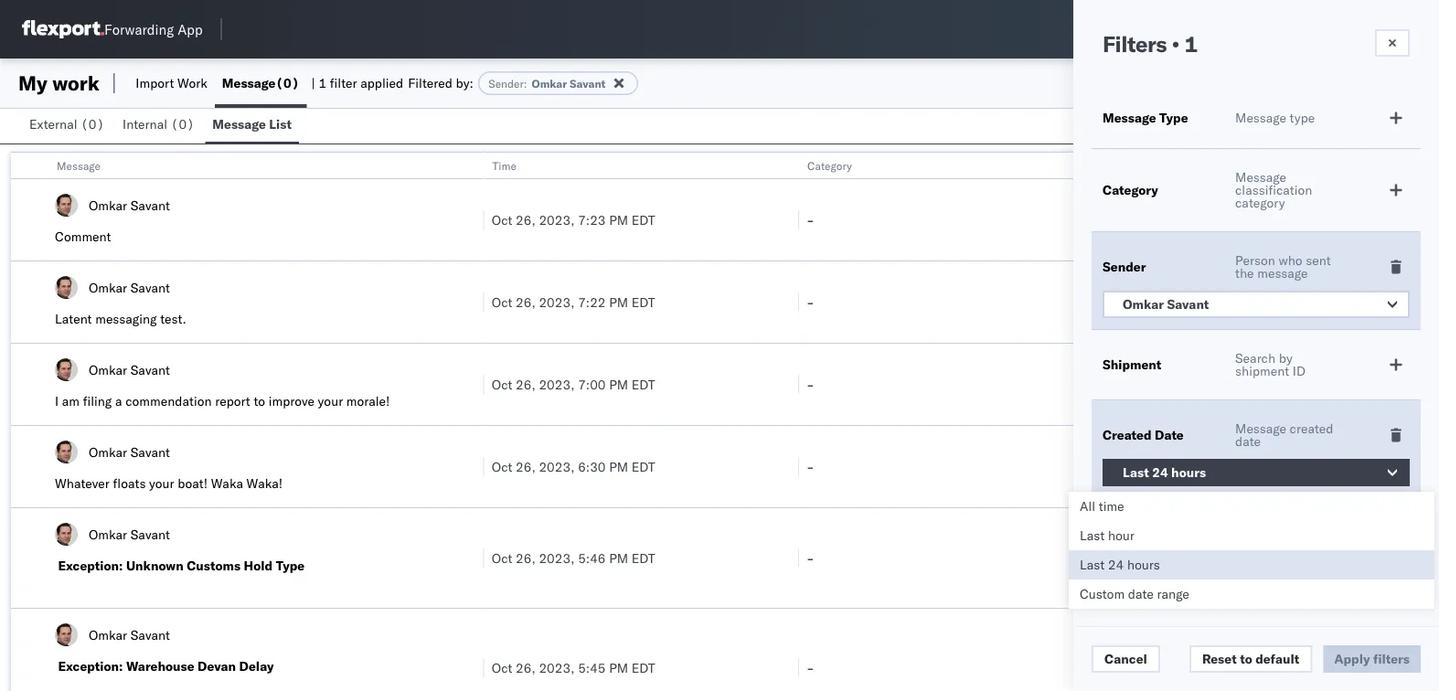 Task type: locate. For each thing, give the bounding box(es) containing it.
savant up unknown
[[131, 526, 170, 542]]

4 edt from the top
[[632, 459, 655, 475]]

24 down date on the bottom right of the page
[[1153, 465, 1169, 481]]

message inside the message created date
[[1236, 421, 1287, 437]]

flex- down created date
[[1122, 459, 1160, 475]]

message
[[222, 75, 276, 91], [1103, 110, 1157, 126], [1236, 110, 1287, 126], [213, 116, 266, 132], [57, 159, 101, 172], [1236, 169, 1287, 185], [1236, 421, 1287, 437]]

hours down date on the bottom right of the page
[[1172, 465, 1207, 481]]

flex- down shipment
[[1122, 376, 1160, 392]]

message for message classification category
[[1236, 169, 1287, 185]]

1 horizontal spatial type
[[1160, 110, 1189, 126]]

edt right the '5:45'
[[632, 660, 655, 676]]

resize handle column header for related work item/shipment
[[1407, 153, 1429, 692]]

5 26, from the top
[[516, 550, 536, 566]]

exception: left unknown
[[58, 558, 123, 574]]

458574 for oct 26, 2023, 7:22 pm edt
[[1160, 294, 1208, 310]]

4 26, from the top
[[516, 459, 536, 475]]

exception: for exception: warehouse devan delay
[[58, 659, 123, 675]]

sent
[[1307, 252, 1332, 268]]

omkar savant up messaging
[[89, 279, 170, 295]]

1 vertical spatial date
[[1129, 586, 1154, 602]]

last 24 hours inside button
[[1123, 465, 1207, 481]]

message classification category
[[1236, 169, 1313, 211]]

24 inside button
[[1153, 465, 1169, 481]]

last 24 hours
[[1123, 465, 1207, 481], [1080, 557, 1161, 573]]

omkar for oct 26, 2023, 7:23 pm edt
[[89, 197, 127, 213]]

edt for oct 26, 2023, 5:46 pm edt
[[632, 550, 655, 566]]

24 down hour
[[1109, 557, 1125, 573]]

6 flex- from the top
[[1122, 660, 1160, 676]]

exception: left warehouse
[[58, 659, 123, 675]]

reset to default button
[[1190, 646, 1313, 673]]

savant inside button
[[1168, 296, 1210, 312]]

savant up 1854269
[[1168, 296, 1210, 312]]

(0) right external
[[81, 116, 104, 132]]

1 exception: from the top
[[58, 558, 123, 574]]

flex- 2271801
[[1122, 550, 1216, 566]]

26, left the '5:45'
[[516, 660, 536, 676]]

pm right 7:22 at left
[[609, 294, 629, 310]]

edt right 7:22 at left
[[632, 294, 655, 310]]

3 pm from the top
[[609, 376, 629, 392]]

0 vertical spatial type
[[1160, 110, 1189, 126]]

3 2023, from the top
[[539, 376, 575, 392]]

1 vertical spatial 24
[[1109, 557, 1125, 573]]

2023, for 5:45
[[539, 660, 575, 676]]

3 - from the top
[[807, 376, 815, 392]]

(0) for internal (0)
[[171, 116, 195, 132]]

2 flex- from the top
[[1122, 294, 1160, 310]]

message down external (0) button
[[57, 159, 101, 172]]

savant down internal (0) button
[[131, 197, 170, 213]]

0 vertical spatial sender
[[489, 76, 524, 90]]

all time
[[1080, 499, 1125, 515]]

(0) right internal
[[171, 116, 195, 132]]

exception: warehouse devan delay
[[58, 659, 274, 675]]

flex- 458574 for oct 26, 2023, 5:45 pm edt
[[1122, 660, 1208, 676]]

pm for 7:22
[[609, 294, 629, 310]]

6 pm from the top
[[609, 660, 629, 676]]

1 horizontal spatial date
[[1236, 434, 1262, 450]]

omkar savant for oct 26, 2023, 7:00 pm edt
[[89, 362, 170, 378]]

morale!
[[347, 393, 390, 409]]

0 horizontal spatial type
[[276, 558, 305, 574]]

2023, for 7:22
[[539, 294, 575, 310]]

2023,
[[539, 212, 575, 228], [539, 294, 575, 310], [539, 376, 575, 392], [539, 459, 575, 475], [539, 550, 575, 566], [539, 660, 575, 676]]

0 vertical spatial exception:
[[58, 558, 123, 574]]

by
[[1280, 350, 1293, 366]]

0 vertical spatial 24
[[1153, 465, 1169, 481]]

(0) inside external (0) button
[[81, 116, 104, 132]]

edt right the '6:30'
[[632, 459, 655, 475]]

3 flex- from the top
[[1122, 376, 1160, 392]]

1 horizontal spatial hours
[[1172, 465, 1207, 481]]

2 oct from the top
[[492, 294, 513, 310]]

your left morale!
[[318, 393, 343, 409]]

flex- 458574 for oct 26, 2023, 7:23 pm edt
[[1122, 212, 1208, 228]]

2 edt from the top
[[632, 294, 655, 310]]

test.
[[160, 311, 186, 327]]

1 26, from the top
[[516, 212, 536, 228]]

5 - from the top
[[807, 550, 815, 566]]

0 vertical spatial flex- 458574
[[1122, 212, 1208, 228]]

7:23
[[578, 212, 606, 228]]

0 vertical spatial hours
[[1172, 465, 1207, 481]]

message for message
[[57, 159, 101, 172]]

6 edt from the top
[[632, 660, 655, 676]]

Search Shipments (/) text field
[[1090, 16, 1266, 43]]

work for related
[[1164, 159, 1188, 172]]

1 2023, from the top
[[539, 212, 575, 228]]

import work button
[[128, 59, 215, 108]]

26,
[[516, 212, 536, 228], [516, 294, 536, 310], [516, 376, 536, 392], [516, 459, 536, 475], [516, 550, 536, 566], [516, 660, 536, 676]]

5 edt from the top
[[632, 550, 655, 566]]

458574 right cancel
[[1160, 660, 1208, 676]]

5 oct from the top
[[492, 550, 513, 566]]

2023, left 7:23
[[539, 212, 575, 228]]

last inside button
[[1123, 465, 1150, 481]]

0 horizontal spatial your
[[149, 476, 174, 492]]

- for oct 26, 2023, 7:23 pm edt
[[807, 212, 815, 228]]

oct left 7:22 at left
[[492, 294, 513, 310]]

message (0)
[[222, 75, 300, 91]]

4 2023, from the top
[[539, 459, 575, 475]]

resize handle column header for category
[[1092, 153, 1114, 692]]

1 - from the top
[[807, 212, 815, 228]]

26, left the '6:30'
[[516, 459, 536, 475]]

message left list
[[213, 116, 266, 132]]

exception:
[[58, 558, 123, 574], [58, 659, 123, 675]]

pm right 5:46
[[609, 550, 629, 566]]

sender
[[489, 76, 524, 90], [1103, 259, 1147, 275]]

work
[[52, 70, 100, 96], [1164, 159, 1188, 172]]

message left type
[[1236, 110, 1287, 126]]

4 - from the top
[[807, 459, 815, 475]]

flex- up shipment
[[1122, 294, 1160, 310]]

2 vertical spatial flex- 458574
[[1122, 660, 1208, 676]]

omkar savant for oct 26, 2023, 6:30 pm edt
[[89, 444, 170, 460]]

pm right the '5:45'
[[609, 660, 629, 676]]

oct 26, 2023, 7:22 pm edt
[[492, 294, 655, 310]]

waka
[[211, 476, 243, 492]]

0 vertical spatial your
[[318, 393, 343, 409]]

458574 down related work item/shipment
[[1160, 212, 1208, 228]]

i
[[55, 393, 59, 409]]

hours
[[1172, 465, 1207, 481], [1128, 557, 1161, 573]]

resize handle column header
[[462, 153, 484, 692], [777, 153, 799, 692], [1092, 153, 1114, 692], [1407, 153, 1429, 692]]

omkar up shipment
[[1123, 296, 1164, 312]]

last 24 hours button
[[1103, 459, 1411, 487]]

your left boat!
[[149, 476, 174, 492]]

range
[[1158, 586, 1190, 602]]

1 horizontal spatial (0)
[[171, 116, 195, 132]]

category
[[808, 159, 853, 172], [1103, 182, 1159, 198]]

omkar savant up shipment
[[1123, 296, 1210, 312]]

1 vertical spatial 458574
[[1160, 294, 1208, 310]]

2 - from the top
[[807, 294, 815, 310]]

oct left the '6:30'
[[492, 459, 513, 475]]

forwarding
[[104, 21, 174, 38]]

1 vertical spatial sender
[[1103, 259, 1147, 275]]

last 24 hours down hour
[[1080, 557, 1161, 573]]

0 horizontal spatial to
[[254, 393, 265, 409]]

edt
[[632, 212, 655, 228], [632, 294, 655, 310], [632, 376, 655, 392], [632, 459, 655, 475], [632, 550, 655, 566], [632, 660, 655, 676]]

3 resize handle column header from the left
[[1092, 153, 1114, 692]]

26, for oct 26, 2023, 6:30 pm edt
[[516, 459, 536, 475]]

3 flex- 458574 from the top
[[1122, 660, 1208, 676]]

1 vertical spatial to
[[1241, 651, 1253, 667]]

1 horizontal spatial category
[[1103, 182, 1159, 198]]

0 horizontal spatial work
[[52, 70, 100, 96]]

work right related
[[1164, 159, 1188, 172]]

26, left 5:46
[[516, 550, 536, 566]]

omkar for oct 26, 2023, 5:46 pm edt
[[89, 526, 127, 542]]

3 458574 from the top
[[1160, 660, 1208, 676]]

edt for oct 26, 2023, 7:22 pm edt
[[632, 294, 655, 310]]

5 pm from the top
[[609, 550, 629, 566]]

0 horizontal spatial 24
[[1109, 557, 1125, 573]]

26, left the 7:00
[[516, 376, 536, 392]]

1 oct from the top
[[492, 212, 513, 228]]

1 resize handle column header from the left
[[462, 153, 484, 692]]

message type
[[1103, 110, 1189, 126]]

2 vertical spatial 458574
[[1160, 660, 1208, 676]]

3 edt from the top
[[632, 376, 655, 392]]

oct for oct 26, 2023, 6:30 pm edt
[[492, 459, 513, 475]]

2 resize handle column header from the left
[[777, 153, 799, 692]]

flex- 1854269
[[1122, 376, 1216, 392]]

:
[[524, 76, 527, 90]]

omkar savant
[[89, 197, 170, 213], [89, 279, 170, 295], [1123, 296, 1210, 312], [89, 362, 170, 378], [89, 444, 170, 460], [89, 526, 170, 542], [89, 627, 170, 643]]

omkar savant up a
[[89, 362, 170, 378]]

0 vertical spatial 458574
[[1160, 212, 1208, 228]]

6 26, from the top
[[516, 660, 536, 676]]

to
[[254, 393, 265, 409], [1241, 651, 1253, 667]]

0 horizontal spatial sender
[[489, 76, 524, 90]]

omkar up comment
[[89, 197, 127, 213]]

2 horizontal spatial (0)
[[276, 75, 300, 91]]

last
[[1123, 465, 1150, 481], [1080, 528, 1105, 544], [1080, 557, 1105, 573]]

flex- 458574 down range
[[1122, 660, 1208, 676]]

(0) left | on the top left of the page
[[276, 75, 300, 91]]

omkar for oct 26, 2023, 7:00 pm edt
[[89, 362, 127, 378]]

1 vertical spatial last 24 hours
[[1080, 557, 1161, 573]]

hours up custom date range
[[1128, 557, 1161, 573]]

your
[[318, 393, 343, 409], [149, 476, 174, 492]]

to right report
[[254, 393, 265, 409]]

2023, left 7:22 at left
[[539, 294, 575, 310]]

oct left the 7:00
[[492, 376, 513, 392]]

date up last 24 hours button
[[1236, 434, 1262, 450]]

1 horizontal spatial to
[[1241, 651, 1253, 667]]

last 24 hours down date on the bottom right of the page
[[1123, 465, 1207, 481]]

omkar savant up warehouse
[[89, 627, 170, 643]]

26, for oct 26, 2023, 5:46 pm edt
[[516, 550, 536, 566]]

2 flex- 458574 from the top
[[1122, 294, 1208, 310]]

edt right the 7:00
[[632, 376, 655, 392]]

0 vertical spatial last 24 hours
[[1123, 465, 1207, 481]]

-
[[807, 212, 815, 228], [807, 294, 815, 310], [807, 376, 815, 392], [807, 459, 815, 475], [807, 550, 815, 566], [807, 660, 815, 676]]

2023, left 5:46
[[539, 550, 575, 566]]

list
[[269, 116, 292, 132]]

list box
[[1069, 492, 1435, 609]]

who
[[1279, 252, 1303, 268]]

458574 up shipment
[[1160, 294, 1208, 310]]

flex- for oct 26, 2023, 6:30 pm edt
[[1122, 459, 1160, 475]]

omkar
[[532, 76, 567, 90], [89, 197, 127, 213], [89, 279, 127, 295], [1123, 296, 1164, 312], [89, 362, 127, 378], [89, 444, 127, 460], [89, 526, 127, 542], [89, 627, 127, 643]]

0 vertical spatial date
[[1236, 434, 1262, 450]]

oct left the '5:45'
[[492, 660, 513, 676]]

1 right | on the top left of the page
[[319, 75, 327, 91]]

1 horizontal spatial your
[[318, 393, 343, 409]]

omkar up warehouse
[[89, 627, 127, 643]]

2023, for 7:23
[[539, 212, 575, 228]]

0 vertical spatial last
[[1123, 465, 1150, 481]]

3 26, from the top
[[516, 376, 536, 392]]

1 edt from the top
[[632, 212, 655, 228]]

6 - from the top
[[807, 660, 815, 676]]

omkar up latent messaging test.
[[89, 279, 127, 295]]

1 right •
[[1185, 30, 1198, 58]]

savant right :
[[570, 76, 606, 90]]

2023, left the 7:00
[[539, 376, 575, 392]]

savant up warehouse
[[131, 627, 170, 643]]

omkar savant for oct 26, 2023, 7:23 pm edt
[[89, 197, 170, 213]]

4 oct from the top
[[492, 459, 513, 475]]

1 horizontal spatial sender
[[1103, 259, 1147, 275]]

message up last 24 hours button
[[1236, 421, 1287, 437]]

import work
[[136, 75, 208, 91]]

flex- 458574 down related
[[1122, 212, 1208, 228]]

oct for oct 26, 2023, 7:23 pm edt
[[492, 212, 513, 228]]

1 vertical spatial last
[[1080, 528, 1105, 544]]

1 vertical spatial exception:
[[58, 659, 123, 675]]

to inside reset to default button
[[1241, 651, 1253, 667]]

1 horizontal spatial work
[[1164, 159, 1188, 172]]

1 458574 from the top
[[1160, 212, 1208, 228]]

savant for oct 26, 2023, 5:45 pm edt
[[131, 627, 170, 643]]

unknown
[[126, 558, 184, 574]]

oct 26, 2023, 7:00 pm edt
[[492, 376, 655, 392]]

omkar savant up the floats
[[89, 444, 170, 460]]

omkar savant up unknown
[[89, 526, 170, 542]]

pm
[[609, 212, 629, 228], [609, 294, 629, 310], [609, 376, 629, 392], [609, 459, 629, 475], [609, 550, 629, 566], [609, 660, 629, 676]]

2023, left the '5:45'
[[539, 660, 575, 676]]

3 oct from the top
[[492, 376, 513, 392]]

pm right the 7:00
[[609, 376, 629, 392]]

26, down time
[[516, 212, 536, 228]]

type right the hold
[[276, 558, 305, 574]]

person
[[1236, 252, 1276, 268]]

4 pm from the top
[[609, 459, 629, 475]]

pm right 7:23
[[609, 212, 629, 228]]

2023, left the '6:30'
[[539, 459, 575, 475]]

26, for oct 26, 2023, 5:45 pm edt
[[516, 660, 536, 676]]

6 2023, from the top
[[539, 660, 575, 676]]

omkar for oct 26, 2023, 6:30 pm edt
[[89, 444, 127, 460]]

1
[[1185, 30, 1198, 58], [319, 75, 327, 91]]

flexport. image
[[22, 20, 104, 38]]

savant for oct 26, 2023, 7:22 pm edt
[[131, 279, 170, 295]]

2 exception: from the top
[[58, 659, 123, 675]]

last hour
[[1080, 528, 1135, 544]]

category
[[1236, 195, 1286, 211]]

omkar inside button
[[1123, 296, 1164, 312]]

0 vertical spatial work
[[52, 70, 100, 96]]

message inside message classification category
[[1236, 169, 1287, 185]]

hours inside last 24 hours button
[[1172, 465, 1207, 481]]

message up the message list
[[222, 75, 276, 91]]

edt right 5:46
[[632, 550, 655, 566]]

oct down time
[[492, 212, 513, 228]]

flex- down related
[[1122, 212, 1160, 228]]

1 flex- from the top
[[1122, 212, 1160, 228]]

list box containing all time
[[1069, 492, 1435, 609]]

0 horizontal spatial category
[[808, 159, 853, 172]]

oct for oct 26, 2023, 5:46 pm edt
[[492, 550, 513, 566]]

flex- down hour
[[1122, 550, 1160, 566]]

savant up whatever floats your boat! waka waka!
[[131, 444, 170, 460]]

edt right 7:23
[[632, 212, 655, 228]]

2 2023, from the top
[[539, 294, 575, 310]]

message type
[[1236, 110, 1316, 126]]

messaging
[[95, 311, 157, 327]]

filtered
[[408, 75, 453, 91]]

date left range
[[1129, 586, 1154, 602]]

last up custom
[[1080, 557, 1105, 573]]

26, left 7:22 at left
[[516, 294, 536, 310]]

(0) inside internal (0) button
[[171, 116, 195, 132]]

omkar down the floats
[[89, 526, 127, 542]]

omkar up the floats
[[89, 444, 127, 460]]

date inside list box
[[1129, 586, 1154, 602]]

26, for oct 26, 2023, 7:22 pm edt
[[516, 294, 536, 310]]

2 458574 from the top
[[1160, 294, 1208, 310]]

savant up commendation
[[131, 362, 170, 378]]

omkar savant for oct 26, 2023, 5:45 pm edt
[[89, 627, 170, 643]]

1 vertical spatial 1
[[319, 75, 327, 91]]

0 horizontal spatial date
[[1129, 586, 1154, 602]]

message for message created date
[[1236, 421, 1287, 437]]

0 vertical spatial category
[[808, 159, 853, 172]]

2 pm from the top
[[609, 294, 629, 310]]

0 vertical spatial 1
[[1185, 30, 1198, 58]]

2 26, from the top
[[516, 294, 536, 310]]

flex- down custom date range
[[1122, 660, 1160, 676]]

work up external (0)
[[52, 70, 100, 96]]

1 pm from the top
[[609, 212, 629, 228]]

5 flex- from the top
[[1122, 550, 1160, 566]]

omkar savant up comment
[[89, 197, 170, 213]]

last down created date
[[1123, 465, 1150, 481]]

message up related
[[1103, 110, 1157, 126]]

pm right the '6:30'
[[609, 459, 629, 475]]

waka!
[[247, 476, 283, 492]]

6 oct from the top
[[492, 660, 513, 676]]

1 vertical spatial flex- 458574
[[1122, 294, 1208, 310]]

message up category
[[1236, 169, 1287, 185]]

(0)
[[276, 75, 300, 91], [81, 116, 104, 132], [171, 116, 195, 132]]

to right the reset
[[1241, 651, 1253, 667]]

(0) for external (0)
[[81, 116, 104, 132]]

4 flex- from the top
[[1122, 459, 1160, 475]]

flex- 458574
[[1122, 212, 1208, 228], [1122, 294, 1208, 310], [1122, 660, 1208, 676]]

shipment
[[1236, 363, 1290, 379]]

savant up test.
[[131, 279, 170, 295]]

oct left 5:46
[[492, 550, 513, 566]]

0 horizontal spatial (0)
[[81, 116, 104, 132]]

message for message (0)
[[222, 75, 276, 91]]

| 1 filter applied filtered by:
[[311, 75, 474, 91]]

type up related work item/shipment
[[1160, 110, 1189, 126]]

6:30
[[578, 459, 606, 475]]

omkar up filing on the left of page
[[89, 362, 127, 378]]

5 2023, from the top
[[539, 550, 575, 566]]

1 horizontal spatial 24
[[1153, 465, 1169, 481]]

0 horizontal spatial hours
[[1128, 557, 1161, 573]]

omkar savant inside button
[[1123, 296, 1210, 312]]

0 vertical spatial to
[[254, 393, 265, 409]]

flex- for oct 26, 2023, 7:23 pm edt
[[1122, 212, 1160, 228]]

1854269
[[1160, 376, 1216, 392]]

4 resize handle column header from the left
[[1407, 153, 1429, 692]]

1 horizontal spatial 1
[[1185, 30, 1198, 58]]

flex- 458574 up shipment
[[1122, 294, 1208, 310]]

message inside button
[[213, 116, 266, 132]]

1 vertical spatial work
[[1164, 159, 1188, 172]]

last left hour
[[1080, 528, 1105, 544]]

1 flex- 458574 from the top
[[1122, 212, 1208, 228]]



Task type: vqa. For each thing, say whether or not it's contained in the screenshot.
'found'
no



Task type: describe. For each thing, give the bounding box(es) containing it.
sender : omkar savant
[[489, 76, 606, 90]]

1 vertical spatial category
[[1103, 182, 1159, 198]]

flex- for oct 26, 2023, 7:00 pm edt
[[1122, 376, 1160, 392]]

oct for oct 26, 2023, 7:00 pm edt
[[492, 376, 513, 392]]

|
[[311, 75, 315, 91]]

external (0)
[[29, 116, 104, 132]]

message created date
[[1236, 421, 1334, 450]]

flex- 1366815
[[1122, 459, 1216, 475]]

floats
[[113, 476, 146, 492]]

oct 26, 2023, 6:30 pm edt
[[492, 459, 655, 475]]

(0) for message (0)
[[276, 75, 300, 91]]

savant for oct 26, 2023, 7:00 pm edt
[[131, 362, 170, 378]]

internal
[[123, 116, 167, 132]]

person who sent the message
[[1236, 252, 1332, 281]]

2023, for 5:46
[[539, 550, 575, 566]]

omkar savant for oct 26, 2023, 7:22 pm edt
[[89, 279, 170, 295]]

2023, for 6:30
[[539, 459, 575, 475]]

pm for 7:23
[[609, 212, 629, 228]]

default
[[1256, 651, 1300, 667]]

cancel button
[[1092, 646, 1161, 673]]

omkar right :
[[532, 76, 567, 90]]

filter
[[330, 75, 357, 91]]

forwarding app
[[104, 21, 203, 38]]

id
[[1293, 363, 1306, 379]]

sender for sender
[[1103, 259, 1147, 275]]

message for message list
[[213, 116, 266, 132]]

customs
[[187, 558, 241, 574]]

latent
[[55, 311, 92, 327]]

pm for 6:30
[[609, 459, 629, 475]]

omkar for oct 26, 2023, 5:45 pm edt
[[89, 627, 127, 643]]

by:
[[456, 75, 474, 91]]

oct 26, 2023, 5:45 pm edt
[[492, 660, 655, 676]]

classification
[[1236, 182, 1313, 198]]

savant for oct 26, 2023, 5:46 pm edt
[[131, 526, 170, 542]]

boat!
[[178, 476, 208, 492]]

devan
[[198, 659, 236, 675]]

resize handle column header for time
[[777, 153, 799, 692]]

flex- 458574 for oct 26, 2023, 7:22 pm edt
[[1122, 294, 1208, 310]]

am
[[62, 393, 80, 409]]

latent messaging test.
[[55, 311, 186, 327]]

related
[[1123, 159, 1161, 172]]

oct for oct 26, 2023, 5:45 pm edt
[[492, 660, 513, 676]]

commendation
[[126, 393, 212, 409]]

1 vertical spatial hours
[[1128, 557, 1161, 573]]

message for message type
[[1103, 110, 1157, 126]]

0 horizontal spatial 1
[[319, 75, 327, 91]]

cancel
[[1105, 651, 1148, 667]]

exception: unknown customs hold type
[[58, 558, 305, 574]]

flex- for oct 26, 2023, 5:45 pm edt
[[1122, 660, 1160, 676]]

pm for 5:45
[[609, 660, 629, 676]]

external
[[29, 116, 77, 132]]

created
[[1103, 427, 1152, 443]]

sender for sender : omkar savant
[[489, 76, 524, 90]]

edt for oct 26, 2023, 7:00 pm edt
[[632, 376, 655, 392]]

whatever floats your boat! waka waka!
[[55, 476, 283, 492]]

custom
[[1080, 586, 1125, 602]]

pm for 7:00
[[609, 376, 629, 392]]

pm for 5:46
[[609, 550, 629, 566]]

omkar savant button
[[1103, 291, 1411, 318]]

comment
[[55, 229, 111, 245]]

5:45
[[578, 660, 606, 676]]

oct for oct 26, 2023, 7:22 pm edt
[[492, 294, 513, 310]]

2 vertical spatial last
[[1080, 557, 1105, 573]]

2023, for 7:00
[[539, 376, 575, 392]]

shipment
[[1103, 357, 1162, 373]]

edt for oct 26, 2023, 7:23 pm edt
[[632, 212, 655, 228]]

edt for oct 26, 2023, 6:30 pm edt
[[632, 459, 655, 475]]

exception: for exception: unknown customs hold type
[[58, 558, 123, 574]]

2271801
[[1160, 550, 1216, 566]]

date
[[1155, 427, 1184, 443]]

filing
[[83, 393, 112, 409]]

- for oct 26, 2023, 6:30 pm edt
[[807, 459, 815, 475]]

1366815
[[1160, 459, 1216, 475]]

filters
[[1103, 30, 1167, 58]]

message
[[1258, 265, 1309, 281]]

i am filing a commendation report to improve your morale!
[[55, 393, 390, 409]]

message list
[[213, 116, 292, 132]]

oct 26, 2023, 5:46 pm edt
[[492, 550, 655, 566]]

458574 for oct 26, 2023, 5:45 pm edt
[[1160, 660, 1208, 676]]

internal (0) button
[[115, 108, 205, 144]]

omkar for oct 26, 2023, 7:22 pm edt
[[89, 279, 127, 295]]

hour
[[1109, 528, 1135, 544]]

time
[[493, 159, 517, 172]]

reset to default
[[1203, 651, 1300, 667]]

- for oct 26, 2023, 7:22 pm edt
[[807, 294, 815, 310]]

custom date range
[[1080, 586, 1190, 602]]

26, for oct 26, 2023, 7:00 pm edt
[[516, 376, 536, 392]]

the
[[1236, 265, 1255, 281]]

message list button
[[205, 108, 299, 144]]

7:00
[[578, 376, 606, 392]]

omkar savant for oct 26, 2023, 5:46 pm edt
[[89, 526, 170, 542]]

flex- for oct 26, 2023, 5:46 pm edt
[[1122, 550, 1160, 566]]

search
[[1236, 350, 1276, 366]]

- for oct 26, 2023, 7:00 pm edt
[[807, 376, 815, 392]]

app
[[178, 21, 203, 38]]

hold
[[244, 558, 273, 574]]

edt for oct 26, 2023, 5:45 pm edt
[[632, 660, 655, 676]]

7:22
[[578, 294, 606, 310]]

related work item/shipment
[[1123, 159, 1266, 172]]

reset
[[1203, 651, 1237, 667]]

import
[[136, 75, 174, 91]]

•
[[1172, 30, 1180, 58]]

- for oct 26, 2023, 5:46 pm edt
[[807, 550, 815, 566]]

work
[[177, 75, 208, 91]]

1 vertical spatial your
[[149, 476, 174, 492]]

forwarding app link
[[22, 20, 203, 38]]

whatever
[[55, 476, 110, 492]]

oct 26, 2023, 7:23 pm edt
[[492, 212, 655, 228]]

26, for oct 26, 2023, 7:23 pm edt
[[516, 212, 536, 228]]

delay
[[239, 659, 274, 675]]

flex- for oct 26, 2023, 7:22 pm edt
[[1122, 294, 1160, 310]]

1 vertical spatial type
[[276, 558, 305, 574]]

all
[[1080, 499, 1096, 515]]

created date
[[1103, 427, 1184, 443]]

improve
[[269, 393, 315, 409]]

message for message type
[[1236, 110, 1287, 126]]

item/shipment
[[1191, 159, 1266, 172]]

458574 for oct 26, 2023, 7:23 pm edt
[[1160, 212, 1208, 228]]

date inside the message created date
[[1236, 434, 1262, 450]]

work for my
[[52, 70, 100, 96]]

resize handle column header for message
[[462, 153, 484, 692]]

savant for oct 26, 2023, 7:23 pm edt
[[131, 197, 170, 213]]

last 24 hours inside list box
[[1080, 557, 1161, 573]]

filters • 1
[[1103, 30, 1198, 58]]

warehouse
[[126, 659, 195, 675]]

- for oct 26, 2023, 5:45 pm edt
[[807, 660, 815, 676]]

external (0) button
[[22, 108, 115, 144]]

time
[[1099, 499, 1125, 515]]

my
[[18, 70, 47, 96]]

applied
[[361, 75, 404, 91]]

type
[[1290, 110, 1316, 126]]

savant for oct 26, 2023, 6:30 pm edt
[[131, 444, 170, 460]]



